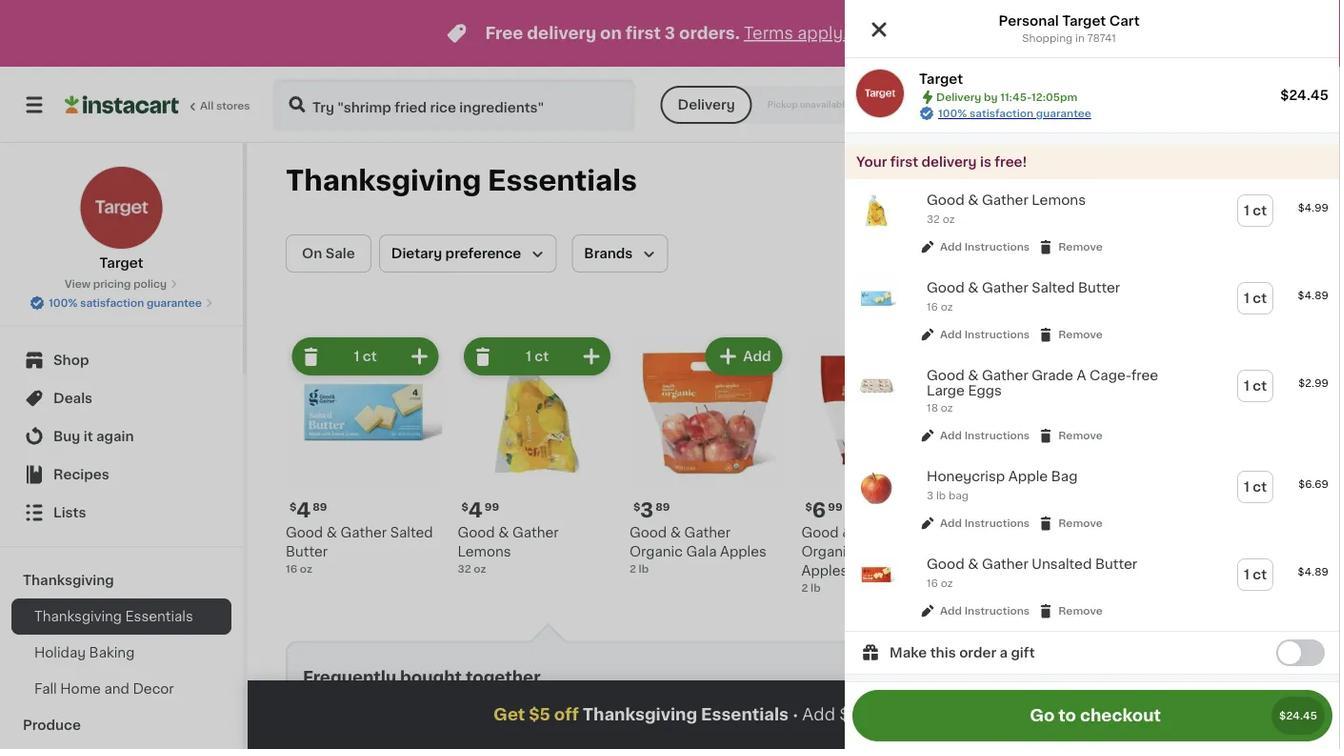Task type: locate. For each thing, give the bounding box(es) containing it.
thanksgiving right off
[[583, 707, 698, 723]]

butter down fed
[[1096, 558, 1138, 571]]

butter inside the good & gather unsalted butter
[[1209, 545, 1251, 558]]

1 product group from the top
[[845, 179, 1341, 267]]

None search field
[[273, 78, 636, 132]]

78741
[[1088, 33, 1117, 43], [919, 98, 960, 111]]

1 ct for good & gather salted butter
[[1245, 292, 1268, 305]]

3 remove from the top
[[1059, 430, 1103, 441]]

apply.
[[798, 25, 848, 41]]

unsalted down grass-
[[1032, 558, 1092, 571]]

5 1 ct button from the top
[[1239, 560, 1273, 590]]

product group
[[286, 334, 443, 576], [458, 334, 615, 576], [630, 334, 787, 576], [802, 334, 959, 595], [974, 334, 1131, 576], [1146, 334, 1303, 576], [469, 704, 620, 749], [636, 704, 787, 749], [802, 704, 953, 749], [968, 704, 1119, 749], [1135, 704, 1286, 749]]

add instructions down good & gather lemons button
[[941, 242, 1030, 252]]

product group containing 3
[[630, 334, 787, 576]]

add instructions button up order
[[920, 602, 1030, 620]]

satisfaction down "pricing"
[[80, 298, 144, 308]]

5 product group from the top
[[845, 543, 1341, 631]]

& inside the good & gather unsalted butter
[[1187, 526, 1197, 539]]

1 vertical spatial 2
[[802, 582, 809, 593]]

thanksgiving up sale
[[286, 167, 482, 194]]

1 horizontal spatial delivery
[[937, 92, 982, 102]]

good inside the good & gather unsalted butter
[[1146, 526, 1183, 539]]

$4.89
[[1299, 290, 1329, 301], [1299, 567, 1329, 577]]

1 horizontal spatial 78741
[[1088, 33, 1117, 43]]

eggs
[[969, 384, 1002, 397]]

5 add instructions from the top
[[941, 606, 1030, 616]]

lemons inside thanksgiving essentials main content
[[458, 545, 511, 558]]

0 horizontal spatial 99
[[485, 501, 499, 512]]

deals
[[53, 392, 93, 405]]

2 add instructions from the top
[[941, 329, 1030, 340]]

1 horizontal spatial thanksgiving essentials
[[286, 167, 637, 194]]

good & gather lemons 32 oz down $ 4 99
[[458, 526, 559, 574]]

thanksgiving essentials main content
[[248, 143, 1341, 749]]

78741 up the your first delivery is free!
[[919, 98, 960, 111]]

bag
[[1052, 470, 1078, 483]]

thanksgiving up holiday baking
[[34, 610, 122, 623]]

is
[[981, 155, 992, 169]]

0 horizontal spatial 32
[[458, 563, 471, 574]]

1 vertical spatial guarantee
[[147, 298, 202, 308]]

0 horizontal spatial first
[[626, 25, 661, 41]]

remove good & gather salted butter image
[[300, 345, 323, 368]]

together
[[466, 669, 541, 685]]

0 horizontal spatial 100%
[[49, 298, 78, 308]]

first right 'on'
[[626, 25, 661, 41]]

1 $4.89 from the top
[[1299, 290, 1329, 301]]

good & gather salted butter 16 oz down the $ 4 89
[[286, 526, 433, 574]]

in
[[1076, 33, 1085, 43]]

delivery
[[937, 92, 982, 102], [1024, 98, 1085, 111], [678, 98, 735, 111]]

0 vertical spatial delivery
[[527, 25, 597, 41]]

good up large
[[927, 369, 965, 382]]

1 for good & gather grade a cage-free large eggs
[[1245, 379, 1250, 393]]

1 for honeycrisp apple bag
[[1245, 480, 1250, 494]]

good down '$4.89' element
[[1146, 526, 1183, 539]]

1 horizontal spatial 32
[[927, 214, 940, 224]]

oz right 8
[[984, 563, 996, 574]]

1 vertical spatial 16
[[286, 563, 297, 574]]

2 horizontal spatial lb
[[937, 490, 946, 501]]

1 ct button for good & gather salted butter
[[1239, 283, 1273, 314]]

$ for good & gather lemons
[[462, 501, 469, 512]]

4 1 ct button from the top
[[1239, 472, 1273, 502]]

2 product group from the top
[[845, 267, 1341, 355]]

good & gather unsalted butter 16 oz
[[927, 558, 1138, 589]]

remove button for good & gather salted butter
[[1038, 326, 1103, 343]]

grade
[[1032, 369, 1074, 382]]

0 horizontal spatial to
[[902, 707, 919, 723]]

good & gather lemons 32 oz down the free!
[[927, 193, 1086, 224]]

$ inside the "$ 6 99"
[[806, 501, 813, 512]]

good & gather organic honeycrisp apples 2 lb
[[802, 526, 936, 593]]

order
[[960, 646, 997, 660]]

good & gather unsalted butter
[[1146, 526, 1251, 558]]

2 down $ 3 89
[[630, 563, 637, 574]]

2 inside 'good & gather organic honeycrisp apples 2 lb'
[[802, 582, 809, 593]]

2 horizontal spatial salted
[[1032, 281, 1075, 294]]

32 inside thanksgiving essentials main content
[[458, 563, 471, 574]]

fall home and decor link
[[11, 671, 232, 707]]

$ for good & gather salted butter
[[290, 501, 297, 512]]

3 left the orders. at the top right
[[665, 25, 676, 41]]

good down $ 3 89
[[630, 526, 667, 539]]

0 horizontal spatial 4
[[297, 500, 311, 520]]

1 vertical spatial 100% satisfaction guarantee
[[49, 298, 202, 308]]

apple
[[1009, 470, 1049, 483]]

good & gather grade a cage-free large eggs 18 oz
[[927, 369, 1159, 413]]

remove button up sticks
[[1038, 515, 1103, 532]]

2 4 from the left
[[469, 500, 483, 520]]

orders.
[[680, 25, 740, 41]]

1 ct for good & gather grade a cage-free large eggs
[[1245, 379, 1268, 393]]

remove for good & gather unsalted butter
[[1059, 606, 1103, 616]]

by for 11:49-
[[1089, 98, 1108, 111]]

1 horizontal spatial 4
[[469, 500, 483, 520]]

16 inside thanksgiving essentials main content
[[286, 563, 297, 574]]

1 horizontal spatial guarantee
[[1037, 108, 1092, 119]]

1 99 from the left
[[485, 501, 499, 512]]

butter inside good & gather unsalted butter 16 oz
[[1096, 558, 1138, 571]]

more
[[1020, 709, 1049, 720]]

16 right good & gather unsalted butter icon
[[927, 578, 939, 589]]

add instructions button down eggs
[[920, 427, 1030, 444]]

16 inside good & gather unsalted butter 16 oz
[[927, 578, 939, 589]]

2 horizontal spatial essentials
[[701, 707, 789, 723]]

add instructions for grade
[[941, 430, 1030, 441]]

1 horizontal spatial essentials
[[488, 167, 637, 194]]

thanksgiving essentials link
[[11, 598, 232, 635]]

frequently bought together section
[[286, 641, 1303, 749]]

instructions up a
[[965, 606, 1030, 616]]

& inside 'good & gather organic honeycrisp apples 2 lb'
[[843, 526, 853, 539]]

product group containing good & gather grade a cage-free large eggs
[[845, 355, 1341, 456]]

add instructions for lemons
[[941, 242, 1030, 252]]

lemons up good & gather salted butter button
[[1032, 193, 1086, 207]]

personal
[[999, 14, 1059, 28]]

0 horizontal spatial 100% satisfaction guarantee
[[49, 298, 202, 308]]

1 horizontal spatial unsalted
[[1146, 545, 1206, 558]]

4 remove from the top
[[1059, 518, 1103, 529]]

oz up this
[[941, 578, 953, 589]]

remove up sticks
[[1059, 518, 1103, 529]]

1 vertical spatial honeycrisp
[[859, 545, 936, 558]]

4 inside 4 kerrygold grass-fed salted butter sticks 8 oz
[[985, 500, 999, 520]]

all stores
[[200, 101, 250, 111]]

guarantee down policy
[[147, 298, 202, 308]]

1 horizontal spatial 3
[[665, 25, 676, 41]]

1 horizontal spatial apples
[[802, 564, 849, 577]]

oz down $ 4 99
[[474, 563, 486, 574]]

78741 inside the personal target cart shopping in 78741
[[1088, 33, 1117, 43]]

1 vertical spatial 32
[[458, 563, 471, 574]]

instructions up honeycrisp apple bag button
[[965, 430, 1030, 441]]

instructions for unsalted
[[965, 606, 1030, 616]]

0 horizontal spatial by
[[984, 92, 998, 102]]

honeycrisp
[[927, 470, 1006, 483], [859, 545, 936, 558]]

0 horizontal spatial 89
[[313, 501, 327, 512]]

0 horizontal spatial salted
[[390, 526, 433, 539]]

1 ct button for honeycrisp apple bag
[[1239, 472, 1273, 502]]

product group containing 6
[[802, 334, 959, 595]]

satisfaction inside button
[[80, 298, 144, 308]]

honeycrisp down honeycrisp apple bag image
[[859, 545, 936, 558]]

fed
[[1088, 526, 1113, 539]]

1 vertical spatial 78741
[[919, 98, 960, 111]]

remove up bag in the right of the page
[[1059, 430, 1103, 441]]

on sale
[[302, 247, 355, 260]]

2 inside good & gather organic gala apples 2 lb
[[630, 563, 637, 574]]

$ inside the $ 4 89
[[290, 501, 297, 512]]

32 right good & gather lemons icon
[[927, 214, 940, 224]]

remove for good & gather salted butter
[[1059, 329, 1103, 340]]

1 remove from the top
[[1059, 242, 1103, 252]]

lb left the "bag"
[[937, 490, 946, 501]]

1 vertical spatial $24.45
[[1280, 710, 1318, 721]]

$ 3 89
[[634, 500, 670, 520]]

good & gather salted butter 16 oz up grade
[[927, 281, 1121, 312]]

delivery for delivery by 11:49-12:09pm
[[1024, 98, 1085, 111]]

2 $ from the left
[[462, 501, 469, 512]]

2 for 3
[[630, 563, 637, 574]]

1 vertical spatial satisfaction
[[80, 298, 144, 308]]

instacart logo image
[[65, 93, 179, 116]]

frequently
[[303, 669, 397, 685]]

0 vertical spatial 2
[[630, 563, 637, 574]]

buy it again link
[[11, 417, 232, 456]]

1 ct button for good & gather lemons
[[1239, 195, 1273, 226]]

2 instructions from the top
[[965, 329, 1030, 340]]

unsalted inside good & gather unsalted butter 16 oz
[[1032, 558, 1092, 571]]

3 1 ct button from the top
[[1239, 371, 1273, 401]]

good right good & gather salted butter icon
[[927, 281, 965, 294]]

100% satisfaction guarantee
[[939, 108, 1092, 119], [49, 298, 202, 308]]

3 $ from the left
[[634, 501, 641, 512]]

1 ct for good & gather unsalted butter
[[1245, 568, 1268, 581]]

1 horizontal spatial good & gather lemons 32 oz
[[927, 193, 1086, 224]]

add instructions button down good & gather lemons button
[[920, 238, 1030, 255]]

0 vertical spatial thanksgiving essentials
[[286, 167, 637, 194]]

butter down grass-
[[1020, 545, 1062, 558]]

remove button for good & gather lemons
[[1038, 238, 1103, 255]]

3 add instructions from the top
[[941, 430, 1030, 441]]

remove up a in the right of the page
[[1059, 329, 1103, 340]]

fall
[[34, 682, 57, 696]]

0 horizontal spatial lemons
[[458, 545, 511, 558]]

2 left good & gather unsalted butter icon
[[802, 582, 809, 593]]

2 89 from the left
[[656, 501, 670, 512]]

remove button up good & gather salted butter button
[[1038, 238, 1103, 255]]

ct for good & gather lemons
[[1253, 204, 1268, 217]]

5 add instructions button from the top
[[920, 602, 1030, 620]]

2 99 from the left
[[828, 501, 843, 512]]

delivery by 11:49-12:09pm link
[[993, 93, 1217, 116]]

2 remove button from the top
[[1038, 326, 1103, 343]]

1 vertical spatial thanksgiving essentials
[[34, 610, 193, 623]]

terms apply. link
[[744, 25, 848, 41]]

0 vertical spatial 78741
[[1088, 33, 1117, 43]]

remove button up a in the right of the page
[[1038, 326, 1103, 343]]

0 vertical spatial $24.45
[[1281, 89, 1329, 102]]

$4.89 down $6.69
[[1299, 567, 1329, 577]]

target
[[1063, 14, 1107, 28], [920, 72, 964, 86], [100, 256, 143, 270]]

organic inside 'good & gather organic honeycrisp apples 2 lb'
[[802, 545, 855, 558]]

4 instructions from the top
[[965, 518, 1030, 529]]

1 organic from the left
[[630, 545, 683, 558]]

$6.69
[[1299, 479, 1329, 490]]

1 horizontal spatial target
[[920, 72, 964, 86]]

0 vertical spatial $4.89
[[1299, 290, 1329, 301]]

1 instructions from the top
[[965, 242, 1030, 252]]

1 ct button
[[1239, 195, 1273, 226], [1239, 283, 1273, 314], [1239, 371, 1273, 401], [1239, 472, 1273, 502], [1239, 560, 1273, 590]]

guarantee down 12:05pm
[[1037, 108, 1092, 119]]

3 left the "bag"
[[927, 490, 934, 501]]

16 down the $ 4 89
[[286, 563, 297, 574]]

2 vertical spatial lb
[[811, 582, 821, 593]]

16 for good & gather salted butter
[[927, 302, 939, 312]]

1 vertical spatial lb
[[639, 563, 649, 574]]

gather inside good & gather organic gala apples 2 lb
[[685, 526, 731, 539]]

1 horizontal spatial to
[[1059, 708, 1077, 724]]

100% down view
[[49, 298, 78, 308]]

delivery left is
[[922, 155, 977, 169]]

1 horizontal spatial 2
[[802, 582, 809, 593]]

oz inside 4 kerrygold grass-fed salted butter sticks 8 oz
[[984, 563, 996, 574]]

4 add instructions from the top
[[941, 518, 1030, 529]]

oz right 18
[[941, 403, 954, 413]]

good & gather lemons 32 oz inside thanksgiving essentials main content
[[458, 526, 559, 574]]

99 inside $ 4 99
[[485, 501, 499, 512]]

0 vertical spatial first
[[626, 25, 661, 41]]

1 horizontal spatial 100%
[[939, 108, 968, 119]]

&
[[968, 193, 979, 207], [968, 281, 979, 294], [968, 369, 979, 382], [327, 526, 337, 539], [499, 526, 509, 539], [671, 526, 681, 539], [843, 526, 853, 539], [1187, 526, 1197, 539], [968, 558, 979, 571]]

$4.89 down $4.99
[[1299, 290, 1329, 301]]

1
[[1245, 204, 1250, 217], [1245, 292, 1250, 305], [354, 350, 360, 363], [526, 350, 532, 363], [1245, 379, 1250, 393], [1245, 480, 1250, 494], [1245, 568, 1250, 581]]

99
[[485, 501, 499, 512], [828, 501, 843, 512]]

0 horizontal spatial delivery
[[678, 98, 735, 111]]

4 add instructions button from the top
[[920, 515, 1030, 532]]

99 inside the "$ 6 99"
[[828, 501, 843, 512]]

good & gather unsalted butter image
[[857, 555, 897, 595]]

4 for good & gather salted butter
[[297, 500, 311, 520]]

apples for 3
[[720, 545, 767, 558]]

1 horizontal spatial first
[[891, 155, 919, 169]]

remove button up bag in the right of the page
[[1038, 427, 1103, 444]]

1 89 from the left
[[313, 501, 327, 512]]

butter inside 4 kerrygold grass-fed salted butter sticks 8 oz
[[1020, 545, 1062, 558]]

89 for 3
[[656, 501, 670, 512]]

good left 8
[[927, 558, 965, 571]]

instructions down good & gather salted butter button
[[965, 329, 1030, 340]]

0 horizontal spatial good & gather salted butter 16 oz
[[286, 526, 433, 574]]

0 vertical spatial lemons
[[1032, 193, 1086, 207]]

100%
[[939, 108, 968, 119], [49, 298, 78, 308]]

good & gather lemons image
[[857, 191, 897, 231]]

by left 11:45-
[[984, 92, 998, 102]]

organic for 6
[[802, 545, 855, 558]]

1 horizontal spatial satisfaction
[[970, 108, 1034, 119]]

good down the your first delivery is free!
[[927, 193, 965, 207]]

$ inside $ 4 99
[[462, 501, 469, 512]]

1 $ from the left
[[290, 501, 297, 512]]

delivery left 'on'
[[527, 25, 597, 41]]

more button
[[998, 699, 1072, 730]]

4 remove button from the top
[[1038, 515, 1103, 532]]

instructions down good & gather lemons button
[[965, 242, 1030, 252]]

again
[[96, 430, 134, 443]]

delivery by 11:45-12:05pm
[[937, 92, 1078, 102]]

honeycrisp inside 'good & gather organic honeycrisp apples 2 lb'
[[859, 545, 936, 558]]

1 ct button for good & gather grade a cage-free large eggs
[[1239, 371, 1273, 401]]

lb down $ 3 89
[[639, 563, 649, 574]]

1 vertical spatial 100%
[[49, 298, 78, 308]]

unsalted
[[1146, 545, 1206, 558], [1032, 558, 1092, 571]]

honeycrisp inside the honeycrisp apple bag 3 lb bag
[[927, 470, 1006, 483]]

to right the $25.00
[[902, 707, 919, 723]]

0 horizontal spatial satisfaction
[[80, 298, 144, 308]]

good inside good & gather organic gala apples 2 lb
[[630, 526, 667, 539]]

89 inside $ 3 89
[[656, 501, 670, 512]]

good & gather salted butter 16 oz
[[927, 281, 1121, 312], [286, 526, 433, 574]]

0 horizontal spatial essentials
[[125, 610, 193, 623]]

3 inside the honeycrisp apple bag 3 lb bag
[[927, 490, 934, 501]]

2 organic from the left
[[802, 545, 855, 558]]

gather
[[982, 193, 1029, 207], [982, 281, 1029, 294], [982, 369, 1029, 382], [341, 526, 387, 539], [513, 526, 559, 539], [685, 526, 731, 539], [857, 526, 903, 539], [1201, 526, 1247, 539], [982, 558, 1029, 571]]

$4.89 for good & gather unsalted butter
[[1299, 567, 1329, 577]]

oz right good & gather salted butter icon
[[941, 302, 953, 312]]

4 product group from the top
[[845, 456, 1341, 543]]

0 horizontal spatial guarantee
[[147, 298, 202, 308]]

1 horizontal spatial good & gather salted butter 16 oz
[[927, 281, 1121, 312]]

$ 4 99
[[462, 500, 499, 520]]

0 vertical spatial salted
[[1032, 281, 1075, 294]]

0 horizontal spatial apples
[[720, 545, 767, 558]]

unsalted inside the good & gather unsalted butter
[[1146, 545, 1206, 558]]

4 kerrygold grass-fed salted butter sticks 8 oz
[[974, 500, 1113, 574]]

unsalted down '$4.89' element
[[1146, 545, 1206, 558]]

89 inside the $ 4 89
[[313, 501, 327, 512]]

2 vertical spatial essentials
[[701, 707, 789, 723]]

5 instructions from the top
[[965, 606, 1030, 616]]

apples for 6
[[802, 564, 849, 577]]

4 $ from the left
[[806, 501, 813, 512]]

to inside "treatment tracker modal" dialog
[[902, 707, 919, 723]]

3 inside thanksgiving essentials main content
[[641, 500, 654, 520]]

78741 button
[[889, 78, 1003, 132]]

1 vertical spatial $4.89
[[1299, 567, 1329, 577]]

1 add instructions button from the top
[[920, 238, 1030, 255]]

terms
[[744, 25, 794, 41]]

1 horizontal spatial 99
[[828, 501, 843, 512]]

16 right good & gather salted butter icon
[[927, 302, 939, 312]]

100% up the your first delivery is free!
[[939, 108, 968, 119]]

$4.89 for good & gather salted butter
[[1299, 290, 1329, 301]]

oz
[[943, 214, 955, 224], [941, 302, 953, 312], [941, 403, 954, 413], [300, 563, 313, 574], [474, 563, 486, 574], [984, 563, 996, 574], [941, 578, 953, 589]]

good inside good & gather unsalted butter 16 oz
[[927, 558, 965, 571]]

1 horizontal spatial 100% satisfaction guarantee
[[939, 108, 1092, 119]]

2 for 6
[[802, 582, 809, 593]]

2 horizontal spatial 3
[[927, 490, 934, 501]]

organic inside good & gather organic gala apples 2 lb
[[630, 545, 683, 558]]

0 horizontal spatial unsalted
[[1032, 558, 1092, 571]]

1 vertical spatial lemons
[[458, 545, 511, 558]]

0 vertical spatial target
[[1063, 14, 1107, 28]]

product group
[[845, 179, 1341, 267], [845, 267, 1341, 355], [845, 355, 1341, 456], [845, 456, 1341, 543], [845, 543, 1341, 631]]

organic for 3
[[630, 545, 683, 558]]

good & gather unsalted butter button
[[1146, 334, 1303, 576], [927, 557, 1138, 572]]

honeycrisp apple bag button
[[927, 469, 1078, 484]]

2 vertical spatial target
[[100, 256, 143, 270]]

2 1 ct button from the top
[[1239, 283, 1273, 314]]

remove up good & gather salted butter button
[[1059, 242, 1103, 252]]

32 down $ 4 99
[[458, 563, 471, 574]]

instructions
[[965, 242, 1030, 252], [965, 329, 1030, 340], [965, 430, 1030, 441], [965, 518, 1030, 529], [965, 606, 1030, 616]]

remove down sticks
[[1059, 606, 1103, 616]]

0 vertical spatial honeycrisp
[[927, 470, 1006, 483]]

2 remove from the top
[[1059, 329, 1103, 340]]

sale
[[326, 247, 355, 260]]

view pricing policy
[[65, 279, 167, 289]]

$4.89 element
[[1146, 498, 1303, 523]]

honeycrisp up the "bag"
[[927, 470, 1006, 483]]

$ inside $ 3 89
[[634, 501, 641, 512]]

1 horizontal spatial salted
[[974, 545, 1017, 558]]

3 4 from the left
[[985, 500, 999, 520]]

good & gather lemons button
[[927, 193, 1086, 208]]

apples right gala
[[720, 545, 767, 558]]

target up in
[[1063, 14, 1107, 28]]

add instructions up order
[[941, 606, 1030, 616]]

16
[[927, 302, 939, 312], [286, 563, 297, 574], [927, 578, 939, 589]]

100% satisfaction guarantee down 11:45-
[[939, 108, 1092, 119]]

delivery by 11:49-12:09pm
[[1024, 98, 1217, 111]]

lb left good & gather unsalted butter icon
[[811, 582, 821, 593]]

2 vertical spatial salted
[[974, 545, 1017, 558]]

to right go
[[1059, 708, 1077, 724]]

99 for 6
[[828, 501, 843, 512]]

0 horizontal spatial 2
[[630, 563, 637, 574]]

lemons down $ 4 99
[[458, 545, 511, 558]]

4 for good & gather lemons
[[469, 500, 483, 520]]

1 ct
[[1245, 204, 1268, 217], [1245, 292, 1268, 305], [354, 350, 377, 363], [526, 350, 549, 363], [1245, 379, 1268, 393], [1245, 480, 1268, 494], [1245, 568, 1268, 581]]

add instructions button for good & gather grade a cage-free large eggs
[[920, 427, 1030, 444]]

guarantee
[[1037, 108, 1092, 119], [147, 298, 202, 308]]

your
[[857, 155, 888, 169]]

organic down the "$ 6 99"
[[802, 545, 855, 558]]

target up the view pricing policy link
[[100, 256, 143, 270]]

add instructions button for good & gather unsalted butter
[[920, 602, 1030, 620]]

3 add instructions button from the top
[[920, 427, 1030, 444]]

5 remove from the top
[[1059, 606, 1103, 616]]

$ 6 99
[[806, 500, 843, 520]]

1 for good & gather salted butter
[[1245, 292, 1250, 305]]

3 remove button from the top
[[1038, 427, 1103, 444]]

product group containing honeycrisp apple bag
[[845, 456, 1341, 543]]

2 add instructions button from the top
[[920, 326, 1030, 343]]

78741 inside popup button
[[919, 98, 960, 111]]

product group containing good & gather unsalted butter
[[1146, 334, 1303, 576]]

remove
[[1059, 242, 1103, 252], [1059, 329, 1103, 340], [1059, 430, 1103, 441], [1059, 518, 1103, 529], [1059, 606, 1103, 616]]

0 horizontal spatial 78741
[[919, 98, 960, 111]]

1 vertical spatial good & gather lemons 32 oz
[[458, 526, 559, 574]]

add instructions button up eggs
[[920, 326, 1030, 343]]

go
[[1030, 708, 1055, 724]]

add button inside product group
[[707, 339, 781, 374]]

lemons
[[1032, 193, 1086, 207], [458, 545, 511, 558]]

shop
[[53, 354, 89, 367]]

delivery for delivery by 11:45-12:05pm
[[937, 92, 982, 102]]

apples inside 'good & gather organic honeycrisp apples 2 lb'
[[802, 564, 849, 577]]

thanksgiving link
[[11, 562, 232, 598]]

0 horizontal spatial 3
[[641, 500, 654, 520]]

1 horizontal spatial delivery
[[922, 155, 977, 169]]

0 vertical spatial lb
[[937, 490, 946, 501]]

3 instructions from the top
[[965, 430, 1030, 441]]

$
[[290, 501, 297, 512], [462, 501, 469, 512], [634, 501, 641, 512], [806, 501, 813, 512]]

apples left good & gather unsalted butter icon
[[802, 564, 849, 577]]

78741 right in
[[1088, 33, 1117, 43]]

essentials inside "treatment tracker modal" dialog
[[701, 707, 789, 723]]

1 horizontal spatial lb
[[811, 582, 821, 593]]

oz inside good & gather grade a cage-free large eggs 18 oz
[[941, 403, 954, 413]]

add instructions up eggs
[[941, 329, 1030, 340]]

lb inside good & gather organic gala apples 2 lb
[[639, 563, 649, 574]]

2 horizontal spatial delivery
[[1024, 98, 1085, 111]]

remove button down good & gather unsalted butter 16 oz
[[1038, 602, 1103, 620]]

first
[[626, 25, 661, 41], [891, 155, 919, 169]]

on
[[600, 25, 622, 41]]

satisfaction down delivery by 11:45-12:05pm
[[970, 108, 1034, 119]]

0 vertical spatial apples
[[720, 545, 767, 558]]

good down the 6
[[802, 526, 839, 539]]

1 1 ct button from the top
[[1239, 195, 1273, 226]]

first right "your"
[[891, 155, 919, 169]]

add
[[941, 242, 962, 252], [941, 329, 962, 340], [744, 350, 771, 363], [941, 430, 962, 441], [941, 518, 962, 529], [941, 606, 962, 616], [803, 707, 836, 723], [577, 720, 605, 733], [744, 720, 771, 733], [1076, 720, 1104, 733], [1242, 720, 1270, 733]]

lb inside 'good & gather organic honeycrisp apples 2 lb'
[[811, 582, 821, 593]]

0 vertical spatial 16
[[927, 302, 939, 312]]

0 horizontal spatial target
[[100, 256, 143, 270]]

bag
[[949, 490, 969, 501]]

1 4 from the left
[[297, 500, 311, 520]]

instructions down the honeycrisp apple bag 3 lb bag
[[965, 518, 1030, 529]]

1 vertical spatial good & gather salted butter 16 oz
[[286, 526, 433, 574]]

lb for 6
[[811, 582, 821, 593]]

add instructions up honeycrisp apple bag button
[[941, 430, 1030, 441]]

this
[[931, 646, 957, 660]]

1 remove button from the top
[[1038, 238, 1103, 255]]

add instructions button down the "bag"
[[920, 515, 1030, 532]]

0 horizontal spatial lb
[[639, 563, 649, 574]]

add instructions down the "bag"
[[941, 518, 1030, 529]]

18
[[927, 403, 939, 413]]

butter down '$4.89' element
[[1209, 545, 1251, 558]]

1 vertical spatial salted
[[390, 526, 433, 539]]

apples inside good & gather organic gala apples 2 lb
[[720, 545, 767, 558]]

target right target image
[[920, 72, 964, 86]]

5 remove button from the top
[[1038, 602, 1103, 620]]

instructions for 3
[[965, 518, 1030, 529]]

2 $4.89 from the top
[[1299, 567, 1329, 577]]

0 horizontal spatial delivery
[[527, 25, 597, 41]]

on
[[302, 247, 322, 260]]

view pricing policy link
[[65, 276, 178, 292]]

3 up good & gather organic gala apples 2 lb
[[641, 500, 654, 520]]

add instructions for 3
[[941, 518, 1030, 529]]

100% satisfaction guarantee down the view pricing policy link
[[49, 298, 202, 308]]

3 product group from the top
[[845, 355, 1341, 456]]

1 vertical spatial essentials
[[125, 610, 193, 623]]

by left 11:49-
[[1089, 98, 1108, 111]]

0 horizontal spatial organic
[[630, 545, 683, 558]]

0 vertical spatial satisfaction
[[970, 108, 1034, 119]]

pricing
[[93, 279, 131, 289]]

organic down $ 3 89
[[630, 545, 683, 558]]

apples
[[720, 545, 767, 558], [802, 564, 849, 577]]

1 add instructions from the top
[[941, 242, 1030, 252]]

gather inside 'good & gather organic honeycrisp apples 2 lb'
[[857, 526, 903, 539]]

1 ct button for good & gather unsalted butter
[[1239, 560, 1273, 590]]

1 horizontal spatial by
[[1089, 98, 1108, 111]]



Task type: vqa. For each thing, say whether or not it's contained in the screenshot.
'Unsalted' inside Premium Unsalted Tops Saltine Crackers
no



Task type: describe. For each thing, give the bounding box(es) containing it.
thanksgiving inside "treatment tracker modal" dialog
[[583, 707, 698, 723]]

delivery inside button
[[678, 98, 735, 111]]

1 for good & gather lemons
[[1245, 204, 1250, 217]]

$ for good & gather organic honeycrisp apples
[[806, 501, 813, 512]]

good & gather grade a cage-free large eggs image
[[857, 366, 897, 406]]

•
[[793, 707, 799, 722]]

delivery inside limited time offer region
[[527, 25, 597, 41]]

get $5 off thanksgiving essentials • add $25.00 to qualify.
[[494, 707, 982, 723]]

holiday baking link
[[11, 635, 232, 671]]

$2.99
[[1299, 378, 1329, 388]]

oz inside good & gather unsalted butter 16 oz
[[941, 578, 953, 589]]

good & gather grade a cage-free large eggs button
[[927, 368, 1194, 399]]

recipes link
[[11, 456, 232, 494]]

all stores link
[[65, 78, 252, 132]]

good & gather organic gala apples 2 lb
[[630, 526, 767, 574]]

sticks
[[1065, 545, 1106, 558]]

lb inside the honeycrisp apple bag 3 lb bag
[[937, 490, 946, 501]]

ct for good & gather unsalted butter
[[1253, 568, 1268, 581]]

lists
[[53, 506, 86, 519]]

100% satisfaction guarantee link
[[939, 106, 1092, 121]]

1 ct for good & gather lemons
[[1245, 204, 1268, 217]]

good & gather salted butter image
[[857, 278, 897, 318]]

it
[[84, 430, 93, 443]]

butter down the $ 4 89
[[286, 545, 328, 558]]

cart
[[1110, 14, 1140, 28]]

0 vertical spatial good & gather lemons 32 oz
[[927, 193, 1086, 224]]

increment quantity of good & gather salted butter image
[[408, 345, 431, 368]]

first inside limited time offer region
[[626, 25, 661, 41]]

oz down the your first delivery is free!
[[943, 214, 955, 224]]

3 inside limited time offer region
[[665, 25, 676, 41]]

make this order a gift
[[890, 646, 1035, 660]]

0 vertical spatial 32
[[927, 214, 940, 224]]

kerrygold
[[974, 526, 1040, 539]]

view
[[65, 279, 91, 289]]

add instructions button for honeycrisp apple bag
[[920, 515, 1030, 532]]

good inside good & gather grade a cage-free large eggs 18 oz
[[927, 369, 965, 382]]

grass-
[[1043, 526, 1088, 539]]

frequently bought together
[[303, 669, 541, 685]]

ct for honeycrisp apple bag
[[1253, 480, 1268, 494]]

add instructions button for good & gather salted butter
[[920, 326, 1030, 343]]

0 vertical spatial good & gather salted butter 16 oz
[[927, 281, 1121, 312]]

unsalted for good & gather unsalted butter 16 oz
[[1032, 558, 1092, 571]]

free!
[[995, 155, 1028, 169]]

& inside good & gather organic gala apples 2 lb
[[671, 526, 681, 539]]

go to checkout
[[1030, 708, 1162, 724]]

1 ct for honeycrisp apple bag
[[1245, 480, 1268, 494]]

remove for honeycrisp apple bag
[[1059, 518, 1103, 529]]

guarantee inside button
[[147, 298, 202, 308]]

treatment tracker modal dialog
[[248, 680, 1341, 749]]

add instructions for salted
[[941, 329, 1030, 340]]

delivery button
[[661, 86, 753, 124]]

instructions for salted
[[965, 329, 1030, 340]]

home
[[60, 682, 101, 696]]

good down $ 4 99
[[458, 526, 495, 539]]

1 vertical spatial delivery
[[922, 155, 977, 169]]

0 horizontal spatial good & gather unsalted butter button
[[927, 557, 1138, 572]]

$ 4 89
[[290, 500, 327, 520]]

11:45-
[[1001, 92, 1032, 102]]

0 vertical spatial essentials
[[488, 167, 637, 194]]

free delivery on first 3 orders. terms apply.
[[485, 25, 848, 41]]

$ for good & gather organic gala apples
[[634, 501, 641, 512]]

off
[[554, 707, 579, 723]]

cage-
[[1090, 369, 1132, 382]]

good down the $ 4 89
[[286, 526, 323, 539]]

target link
[[80, 166, 163, 273]]

qualify.
[[923, 707, 982, 723]]

99 for 4
[[485, 501, 499, 512]]

1 for good & gather unsalted butter
[[1245, 568, 1250, 581]]

product group containing good & gather unsalted butter
[[845, 543, 1341, 631]]

a
[[1000, 646, 1008, 660]]

gather inside good & gather grade a cage-free large eggs 18 oz
[[982, 369, 1029, 382]]

all
[[200, 101, 214, 111]]

your first delivery is free!
[[857, 155, 1028, 169]]

buy it again
[[53, 430, 134, 443]]

1 vertical spatial target
[[920, 72, 964, 86]]

salted inside 4 kerrygold grass-fed salted butter sticks 8 oz
[[974, 545, 1017, 558]]

baking
[[89, 646, 135, 659]]

5
[[1289, 98, 1297, 111]]

add inside "treatment tracker modal" dialog
[[803, 707, 836, 723]]

unsalted for good & gather unsalted butter
[[1146, 545, 1206, 558]]

holiday
[[34, 646, 86, 659]]

remove for good & gather lemons
[[1059, 242, 1103, 252]]

add instructions for unsalted
[[941, 606, 1030, 616]]

$4.99
[[1299, 203, 1329, 213]]

large
[[927, 384, 965, 397]]

instructions for lemons
[[965, 242, 1030, 252]]

good & gather salted butter 16 oz inside thanksgiving essentials main content
[[286, 526, 433, 574]]

recipes
[[53, 468, 109, 481]]

remove button for honeycrisp apple bag
[[1038, 515, 1103, 532]]

personal target cart shopping in 78741
[[999, 14, 1140, 43]]

$5
[[529, 707, 551, 723]]

& inside good & gather grade a cage-free large eggs 18 oz
[[968, 369, 979, 382]]

gather inside the good & gather unsalted butter
[[1201, 526, 1247, 539]]

fall home and decor
[[34, 682, 174, 696]]

buy
[[53, 430, 80, 443]]

remove button for good & gather grade a cage-free large eggs
[[1038, 427, 1103, 444]]

produce
[[23, 719, 81, 732]]

good inside 'good & gather organic honeycrisp apples 2 lb'
[[802, 526, 839, 539]]

12:05pm
[[1032, 92, 1078, 102]]

100% satisfaction guarantee inside button
[[49, 298, 202, 308]]

increment quantity of good & gather lemons image
[[580, 345, 603, 368]]

oz down the $ 4 89
[[300, 563, 313, 574]]

honeycrisp apple bag 3 lb bag
[[927, 470, 1078, 501]]

100% satisfaction guarantee button
[[30, 292, 213, 311]]

honeycrisp apple bag image
[[857, 467, 897, 507]]

ct for good & gather grade a cage-free large eggs
[[1253, 379, 1268, 393]]

gather inside good & gather unsalted butter 16 oz
[[982, 558, 1029, 571]]

0 horizontal spatial thanksgiving essentials
[[34, 610, 193, 623]]

1 vertical spatial first
[[891, 155, 919, 169]]

bought
[[400, 669, 462, 685]]

thanksgiving up thanksgiving essentials link
[[23, 574, 114, 587]]

1 horizontal spatial good & gather unsalted butter button
[[1146, 334, 1303, 576]]

product group containing good & gather salted butter
[[845, 267, 1341, 355]]

remove for good & gather grade a cage-free large eggs
[[1059, 430, 1103, 441]]

0 vertical spatial guarantee
[[1037, 108, 1092, 119]]

remove good & gather lemons image
[[472, 345, 495, 368]]

100% inside button
[[49, 298, 78, 308]]

$25.00
[[840, 707, 898, 723]]

8
[[974, 563, 981, 574]]

by for 11:45-
[[984, 92, 998, 102]]

remove button for good & gather unsalted butter
[[1038, 602, 1103, 620]]

on sale button
[[286, 234, 371, 273]]

11:49-
[[1111, 98, 1154, 111]]

ct for good & gather salted butter
[[1253, 292, 1268, 305]]

0 vertical spatial 100% satisfaction guarantee
[[939, 108, 1092, 119]]

service type group
[[661, 86, 866, 124]]

16 for good & gather unsalted butter
[[927, 578, 939, 589]]

gift
[[1012, 646, 1035, 660]]

thanksgiving essentials inside main content
[[286, 167, 637, 194]]

product group containing good & gather lemons
[[845, 179, 1341, 267]]

deals link
[[11, 379, 232, 417]]

6
[[813, 500, 826, 520]]

& inside good & gather unsalted butter 16 oz
[[968, 558, 979, 571]]

target inside the personal target cart shopping in 78741
[[1063, 14, 1107, 28]]

89 for 4
[[313, 501, 327, 512]]

get
[[494, 707, 525, 723]]

12:09pm
[[1154, 98, 1217, 111]]

0 vertical spatial 100%
[[939, 108, 968, 119]]

limited time offer region
[[0, 0, 1299, 67]]

free
[[485, 25, 524, 41]]

add instructions button for good & gather lemons
[[920, 238, 1030, 255]]

stores
[[216, 101, 250, 111]]

produce link
[[11, 707, 232, 743]]

5 button
[[1240, 82, 1318, 128]]

butter up cage-
[[1079, 281, 1121, 294]]

instructions for grade
[[965, 430, 1030, 441]]

target image
[[857, 70, 904, 117]]

lb for 3
[[639, 563, 649, 574]]

target logo image
[[80, 166, 163, 250]]



